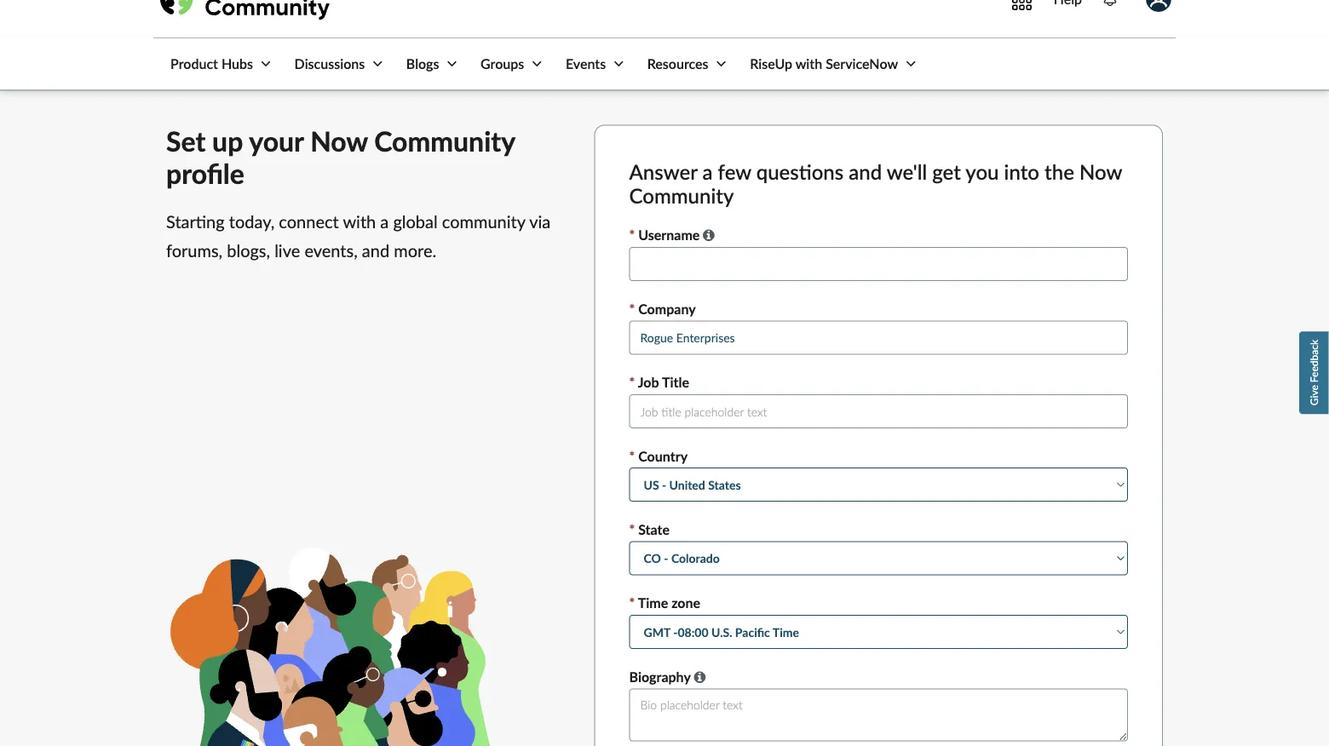 Task type: vqa. For each thing, say whether or not it's contained in the screenshot.
RESOURCES link
yes



Task type: describe. For each thing, give the bounding box(es) containing it.
now inside answer a few questions and we'll get you into the now community
[[1079, 160, 1122, 184]]

discussions link
[[277, 39, 386, 89]]

country
[[638, 448, 688, 465]]

* for time zone
[[629, 595, 635, 612]]

today,
[[229, 212, 275, 232]]

answer
[[629, 160, 697, 184]]

Job title placeholder text text field
[[629, 395, 1128, 429]]

* time zone
[[629, 595, 700, 612]]

your
[[249, 125, 304, 158]]

more.
[[394, 241, 436, 262]]

a inside answer a few questions and we'll get you into the now community
[[702, 160, 713, 184]]

resources link
[[630, 39, 730, 89]]

few
[[718, 160, 751, 184]]

blogs link
[[389, 39, 460, 89]]

connect
[[279, 212, 339, 232]]

product
[[170, 56, 218, 72]]

starting
[[166, 212, 225, 232]]

the
[[1045, 160, 1074, 184]]

via
[[529, 212, 551, 232]]

discussions
[[294, 56, 365, 72]]

riseup
[[750, 56, 792, 72]]

menu bar containing product hubs
[[153, 39, 919, 89]]

and inside answer a few questions and we'll get you into the now community
[[849, 160, 882, 184]]

up
[[212, 125, 243, 158]]

starting today, connect with a global community via forums, blogs, live events, and more.
[[166, 212, 551, 262]]

forums,
[[166, 241, 222, 262]]

community
[[442, 212, 525, 232]]

events link
[[549, 39, 627, 89]]

live
[[274, 241, 300, 262]]

product hubs link
[[153, 39, 274, 89]]

* country
[[629, 448, 688, 465]]

company
[[638, 301, 696, 317]]

global
[[393, 212, 438, 232]]

with inside 'link'
[[795, 56, 822, 72]]

riseup with servicenow
[[750, 56, 898, 72]]

job
[[638, 374, 659, 391]]

more image
[[1012, 0, 1032, 11]]

set up your now community profile
[[166, 125, 515, 190]]

hubs
[[221, 56, 253, 72]]

show user options menu image
[[1146, 0, 1171, 13]]

community inside set up your now community profile
[[374, 125, 515, 158]]

* state
[[629, 522, 670, 538]]

get
[[932, 160, 961, 184]]



Task type: locate. For each thing, give the bounding box(es) containing it.
events,
[[304, 241, 358, 262]]

biography
[[629, 669, 691, 685]]

a left few
[[702, 160, 713, 184]]

community inside answer a few questions and we'll get you into the now community
[[629, 184, 734, 208]]

* left username
[[629, 227, 635, 244]]

2 * from the top
[[629, 301, 635, 317]]

1 horizontal spatial with
[[795, 56, 822, 72]]

0 vertical spatial now
[[310, 125, 368, 158]]

4 * from the top
[[629, 448, 635, 465]]

a left global
[[380, 212, 389, 232]]

1 vertical spatial now
[[1079, 160, 1122, 184]]

1 horizontal spatial and
[[849, 160, 882, 184]]

with inside "starting today, connect with a global community via forums, blogs, live events, and more."
[[343, 212, 376, 232]]

with
[[795, 56, 822, 72], [343, 212, 376, 232]]

state
[[638, 522, 670, 538]]

now right the the on the top right
[[1079, 160, 1122, 184]]

zone
[[671, 595, 700, 612]]

0 vertical spatial community
[[374, 125, 515, 158]]

0 horizontal spatial now
[[310, 125, 368, 158]]

1 vertical spatial community
[[629, 184, 734, 208]]

groups
[[481, 56, 524, 72]]

1 horizontal spatial community
[[629, 184, 734, 208]]

a
[[702, 160, 713, 184], [380, 212, 389, 232]]

None text field
[[629, 247, 1128, 282]]

3 * from the top
[[629, 374, 635, 391]]

0 vertical spatial with
[[795, 56, 822, 72]]

* left time
[[629, 595, 635, 612]]

username
[[638, 227, 700, 244]]

and inside "starting today, connect with a global community via forums, blogs, live events, and more."
[[362, 241, 389, 262]]

you
[[966, 160, 999, 184]]

community up username
[[629, 184, 734, 208]]

* left country
[[629, 448, 635, 465]]

blogs
[[406, 56, 439, 72]]

1 horizontal spatial now
[[1079, 160, 1122, 184]]

menu bar
[[153, 39, 919, 89]]

a inside "starting today, connect with a global community via forums, blogs, live events, and more."
[[380, 212, 389, 232]]

* username
[[629, 227, 700, 244]]

now inside set up your now community profile
[[310, 125, 368, 158]]

1 horizontal spatial a
[[702, 160, 713, 184]]

1 vertical spatial a
[[380, 212, 389, 232]]

this is the name you'll be known as in the community. image
[[703, 229, 715, 243]]

and left we'll
[[849, 160, 882, 184]]

* for state
[[629, 522, 635, 538]]

* company
[[629, 301, 696, 317]]

*
[[629, 227, 635, 244], [629, 301, 635, 317], [629, 374, 635, 391], [629, 448, 635, 465], [629, 522, 635, 538], [629, 595, 635, 612]]

community down blogs link
[[374, 125, 515, 158]]

profile
[[166, 158, 244, 190]]

Biography text field
[[629, 689, 1128, 742]]

community
[[374, 125, 515, 158], [629, 184, 734, 208]]

time
[[638, 595, 668, 612]]

* for username
[[629, 227, 635, 244]]

questions
[[756, 160, 844, 184]]

set
[[166, 125, 206, 158]]

riseup with servicenow link
[[733, 39, 919, 89]]

0 horizontal spatial a
[[380, 212, 389, 232]]

groups link
[[464, 39, 546, 89]]

1 vertical spatial with
[[343, 212, 376, 232]]

we'll
[[887, 160, 927, 184]]

5 * from the top
[[629, 522, 635, 538]]

* left company
[[629, 301, 635, 317]]

* for job title
[[629, 374, 635, 391]]

Company placeholder text text field
[[629, 321, 1128, 355]]

with up the events,
[[343, 212, 376, 232]]

product hubs
[[170, 56, 253, 72]]

title
[[662, 374, 689, 391]]

0 vertical spatial a
[[702, 160, 713, 184]]

and
[[849, 160, 882, 184], [362, 241, 389, 262]]

* left state on the bottom of page
[[629, 522, 635, 538]]

1 vertical spatial and
[[362, 241, 389, 262]]

1 * from the top
[[629, 227, 635, 244]]

tell us about yourself. you can include any information you'd like to share with other community members on your profile page. image
[[694, 671, 706, 685]]

servicenow
[[826, 56, 898, 72]]

and left more.
[[362, 241, 389, 262]]

0 vertical spatial and
[[849, 160, 882, 184]]

6 * from the top
[[629, 595, 635, 612]]

now
[[310, 125, 368, 158], [1079, 160, 1122, 184]]

resources
[[647, 56, 709, 72]]

0 horizontal spatial with
[[343, 212, 376, 232]]

answer a few questions and we'll get you into the now community
[[629, 160, 1122, 208]]

* left job
[[629, 374, 635, 391]]

now right your
[[310, 125, 368, 158]]

* for company
[[629, 301, 635, 317]]

0 horizontal spatial community
[[374, 125, 515, 158]]

events
[[566, 56, 606, 72]]

* for country
[[629, 448, 635, 465]]

0 horizontal spatial and
[[362, 241, 389, 262]]

with right riseup on the right top of the page
[[795, 56, 822, 72]]

* job title
[[629, 374, 689, 391]]

blogs,
[[227, 241, 270, 262]]

into
[[1004, 160, 1039, 184]]



